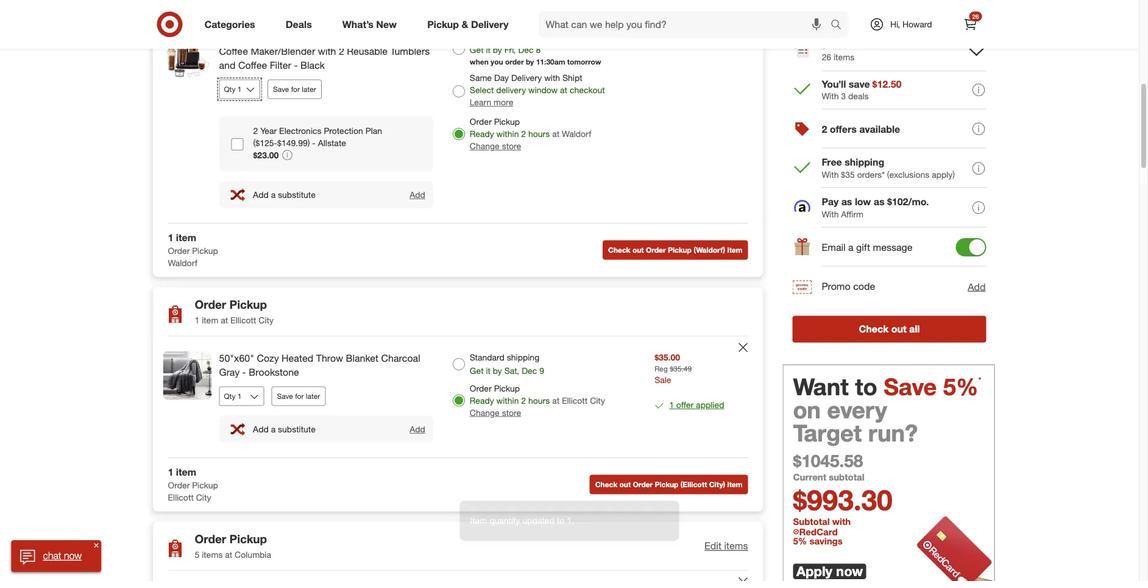 Task type: describe. For each thing, give the bounding box(es) containing it.
save for later button for heated
[[272, 387, 326, 406]]

more
[[494, 97, 514, 108]]

apply now button
[[794, 564, 867, 580]]

select
[[470, 85, 494, 95]]

gift
[[857, 242, 871, 253]]

save for mr. coffee frappe single-serve iced and hot coffee maker/blender with 2 reusable tumblers and coffee filter  - black
[[273, 85, 289, 94]]

2 inside mr. coffee frappe single-serve iced and hot coffee maker/blender with 2 reusable tumblers and coffee filter  - black
[[339, 45, 344, 57]]

1 offer applied button
[[670, 399, 725, 411]]

for for heated
[[295, 392, 304, 401]]

at inside order pickup 1 item at ellicott city
[[221, 315, 228, 326]]

pickup inside 1 item order pickup waldorf
[[192, 246, 218, 256]]

brookstone
[[249, 366, 299, 378]]

redcard
[[800, 526, 838, 538]]

✕ button
[[92, 541, 101, 551]]

1 vertical spatial coffee
[[219, 45, 248, 57]]

hours for at ellicott city
[[529, 395, 550, 406]]

orders*
[[858, 169, 885, 180]]

now for apply now
[[837, 564, 863, 580]]

item quantity updated to 1.
[[470, 511, 574, 522]]

run?
[[869, 419, 918, 447]]

on
[[794, 396, 821, 424]]

ready for change
[[470, 395, 494, 406]]

check out order pickup (ellicott city) item
[[595, 480, 743, 490]]

pickup inside order pickup ready within 2 hours at waldorf change store
[[494, 116, 520, 127]]

order pickup ready within 2 hours at waldorf change store
[[470, 116, 592, 151]]

affirm
[[842, 209, 864, 220]]

dec inside the standard shipping get it by sat, dec 9
[[522, 366, 537, 376]]

0 vertical spatial add button
[[409, 189, 426, 201]]

iced
[[359, 31, 378, 43]]

check out order pickup (waldorf) item
[[609, 246, 743, 255]]

order inside 1 item order pickup ellicott city
[[168, 480, 190, 491]]

promo code
[[822, 281, 876, 293]]

city inside 1 item order pickup ellicott city
[[196, 493, 211, 503]]

check for check out order pickup (waldorf) item
[[609, 246, 631, 255]]

add a substitute for bottommost add button
[[253, 424, 316, 435]]

updated
[[523, 511, 555, 522]]

2 horizontal spatial with
[[833, 516, 851, 528]]

2 substitute from the top
[[278, 424, 316, 435]]

it inside the standard shipping get it by sat, dec 9
[[486, 366, 491, 376]]

out for check out order pickup (waldorf) item
[[633, 246, 644, 255]]

with inside mr. coffee frappe single-serve iced and hot coffee maker/blender with 2 reusable tumblers and coffee filter  - black
[[318, 45, 336, 57]]

get inside the standard shipping get it by sat, dec 9
[[470, 366, 484, 376]]

city inside order pickup 1 item at ellicott city
[[259, 315, 274, 326]]

pickup inside order pickup 1 item at ellicott city
[[230, 297, 267, 312]]

later for throw
[[306, 392, 320, 401]]

What can we help you find? suggestions appear below search field
[[539, 11, 834, 38]]

offers
[[830, 123, 857, 135]]

(ellicott
[[681, 480, 707, 490]]

at inside same day delivery with shipt select delivery window at checkout learn more
[[560, 85, 568, 95]]

50"x60" cozy heated throw blanket charcoal gray - brookstone link
[[219, 352, 433, 379]]

11:30am
[[536, 57, 565, 66]]

0 vertical spatial 5%
[[944, 373, 979, 401]]

1 horizontal spatial to
[[856, 373, 878, 401]]

1 for 1 offer applied
[[670, 400, 674, 411]]

2 inside button
[[822, 123, 828, 135]]

item inside button
[[728, 480, 743, 490]]

(exclusions
[[888, 169, 930, 180]]

5
[[195, 550, 200, 560]]

free
[[822, 157, 842, 168]]

edit
[[705, 541, 722, 553]]

2 inside order pickup ready within 2 hours at waldorf change store
[[521, 129, 526, 139]]

2 as from the left
[[874, 196, 885, 208]]

2 vertical spatial add button
[[409, 424, 426, 436]]

$1045.58 current subtotal $993.30
[[794, 451, 893, 517]]

$149.99)
[[277, 138, 310, 148]]

0 horizontal spatial 5%
[[794, 536, 807, 547]]

serve
[[331, 31, 356, 43]]

26 link
[[958, 11, 984, 38]]

check out all button
[[793, 316, 987, 343]]

items inside dropdown button
[[725, 541, 748, 553]]

1.
[[567, 511, 574, 522]]

want to save 5% *
[[794, 373, 982, 401]]

within for change
[[497, 395, 519, 406]]

available
[[860, 123, 901, 135]]

pickup inside check out order pickup (ellicott city) item button
[[655, 480, 679, 490]]

subtotal
[[794, 516, 830, 528]]

2 vertical spatial coffee
[[238, 59, 267, 71]]

items for pickup
[[202, 550, 223, 560]]

$129.99
[[655, 31, 685, 42]]

order
[[505, 57, 524, 66]]

with inside pay as low as $102/mo. with affirm
[[822, 209, 839, 220]]

8
[[536, 44, 541, 55]]

new
[[376, 18, 397, 30]]

day
[[494, 73, 509, 83]]

apply now
[[797, 564, 863, 580]]

cozy
[[257, 353, 279, 364]]

cart item ready to fulfill group for 1 item order pickup ellicott city
[[153, 337, 763, 458]]

50&#34;x60&#34; cozy heated throw blanket charcoal gray - brookstone image
[[163, 352, 212, 400]]

save for later for frappe
[[273, 85, 316, 94]]

item inside order pickup 1 item at ellicott city
[[202, 315, 219, 326]]

$993.30
[[794, 483, 893, 517]]

savings
[[810, 536, 843, 547]]

subtotal with
[[794, 516, 854, 528]]

pickup inside order pickup ready within 2 hours at ellicott city change store
[[494, 383, 520, 394]]

out for check out all
[[892, 324, 907, 335]]

store inside order pickup ready within 2 hours at waldorf change store
[[502, 141, 521, 151]]

item inside 1 item order pickup waldorf
[[176, 232, 196, 244]]

save for 50"x60" cozy heated throw blanket charcoal gray - brookstone
[[277, 392, 293, 401]]

1 vertical spatial and
[[219, 59, 236, 71]]

ready for store
[[470, 129, 494, 139]]

you'll
[[822, 78, 846, 90]]

at inside order pickup 5 items at columbia
[[225, 550, 232, 560]]

standard
[[470, 352, 505, 363]]

email
[[822, 242, 846, 253]]

frappe
[[267, 31, 297, 43]]

pickup inside check out order pickup (waldorf) item button
[[668, 246, 692, 255]]

free shipping with $35 orders* (exclusions apply)
[[822, 157, 955, 180]]

1 for 1 item order pickup ellicott city
[[168, 467, 173, 479]]

by inside the standard shipping get it by sat, dec 9
[[493, 366, 502, 376]]

mr. coffee frappe single-serve iced and hot coffee maker/blender with 2 reusable tumblers and coffee filter  - black link
[[219, 30, 433, 72]]

change store button for store
[[470, 140, 521, 152]]

deals
[[849, 91, 869, 101]]

$35.00 reg $35.49 sale
[[655, 352, 692, 386]]

mr. coffee frappe single-serve iced and hot coffee maker/blender with 2 reusable tumblers and coffee filter  - black image
[[163, 30, 212, 79]]

5% savings
[[794, 536, 843, 547]]

subtotal
[[829, 472, 865, 483]]

shipping for standard shipping
[[507, 352, 540, 363]]

save up run?
[[884, 373, 937, 401]]

item inside button
[[728, 246, 743, 255]]

1 vertical spatial by
[[526, 57, 534, 66]]

delivery
[[496, 85, 526, 95]]

search button
[[825, 11, 855, 40]]

- inside mr. coffee frappe single-serve iced and hot coffee maker/blender with 2 reusable tumblers and coffee filter  - black
[[294, 59, 298, 71]]

order pickup 1 item at ellicott city
[[195, 297, 274, 326]]

maker/blender
[[251, 45, 315, 57]]

for for frappe
[[291, 85, 300, 94]]

email a gift message
[[822, 242, 913, 253]]

pickup inside pickup & delivery link
[[427, 18, 459, 30]]

$23.00
[[253, 150, 279, 160]]

now for chat now
[[64, 550, 82, 562]]

2 offers available
[[822, 123, 901, 135]]

1 offer applied
[[670, 400, 725, 411]]

summary
[[835, 9, 897, 26]]

target
[[794, 419, 862, 447]]

at inside order pickup ready within 2 hours at ellicott city change store
[[552, 395, 560, 406]]

you
[[491, 57, 503, 66]]

delivery for day
[[511, 73, 542, 83]]

chat now dialog
[[11, 541, 101, 573]]

0 vertical spatial and
[[381, 31, 397, 43]]

save for later button for frappe
[[268, 80, 322, 99]]

- for electronics
[[312, 138, 316, 148]]

save for later for heated
[[277, 392, 320, 401]]

2 inside order pickup ready within 2 hours at ellicott city change store
[[521, 395, 526, 406]]

- for heated
[[242, 366, 246, 378]]

$1096.24
[[822, 39, 862, 51]]

order inside button
[[633, 480, 653, 490]]

standard shipping get it by sat, dec 9
[[470, 352, 544, 376]]

(waldorf)
[[694, 246, 726, 255]]

1 item order pickup ellicott city
[[168, 467, 218, 503]]

✕
[[94, 542, 99, 549]]

learn more button
[[470, 96, 514, 108]]

when
[[470, 57, 489, 66]]

a for the top add button
[[271, 189, 276, 200]]

order inside 1 item order pickup waldorf
[[168, 246, 190, 256]]

tumblers
[[391, 45, 430, 57]]

every
[[828, 396, 888, 424]]

sat,
[[505, 366, 520, 376]]



Task type: locate. For each thing, give the bounding box(es) containing it.
1 within from the top
[[497, 129, 519, 139]]

1 inside 1 item order pickup ellicott city
[[168, 467, 173, 479]]

change down the standard shipping get it by sat, dec 9
[[470, 408, 500, 418]]

items right 'edit'
[[725, 541, 748, 553]]

1 vertical spatial now
[[837, 564, 863, 580]]

now
[[64, 550, 82, 562], [837, 564, 863, 580]]

1 vertical spatial change
[[470, 408, 500, 418]]

ready right store pickup radio
[[470, 129, 494, 139]]

ready right store pickup option
[[470, 395, 494, 406]]

it
[[486, 44, 491, 55], [486, 366, 491, 376]]

$35.49
[[670, 364, 692, 374]]

0 vertical spatial 26
[[973, 12, 979, 20]]

hours for at waldorf
[[529, 129, 550, 139]]

apply
[[797, 564, 833, 580]]

1 substitute from the top
[[278, 189, 316, 200]]

protection
[[324, 125, 363, 136]]

change store button right store pickup option
[[470, 407, 521, 419]]

applied
[[696, 400, 725, 411]]

3
[[842, 91, 846, 101]]

chat now
[[43, 550, 82, 562]]

1 horizontal spatial waldorf
[[562, 129, 592, 139]]

2 it from the top
[[486, 366, 491, 376]]

cart item ready to fulfill group containing mr. coffee frappe single-serve iced and hot coffee maker/blender with 2 reusable tumblers and coffee filter  - black
[[153, 16, 763, 223]]

categories link
[[194, 11, 271, 38]]

order
[[793, 9, 831, 26], [470, 116, 492, 127], [168, 246, 190, 256], [646, 246, 666, 255], [195, 297, 226, 312], [470, 383, 492, 394], [168, 480, 190, 491], [633, 480, 653, 490], [195, 532, 226, 546]]

- right filter
[[294, 59, 298, 71]]

1 horizontal spatial 26
[[973, 12, 979, 20]]

0 vertical spatial save for later
[[273, 85, 316, 94]]

save down filter
[[273, 85, 289, 94]]

shipping up sat,
[[507, 352, 540, 363]]

order inside order pickup 5 items at columbia
[[195, 532, 226, 546]]

store inside order pickup ready within 2 hours at ellicott city change store
[[502, 408, 521, 418]]

0 vertical spatial add a substitute
[[253, 189, 316, 200]]

shipping for free shipping
[[845, 157, 885, 168]]

50"x60"
[[219, 353, 254, 364]]

1 vertical spatial check
[[859, 324, 889, 335]]

charcoal
[[381, 353, 421, 364]]

2 left offers
[[822, 123, 828, 135]]

1 vertical spatial ellicott
[[562, 395, 588, 406]]

chat
[[43, 550, 61, 562]]

0 horizontal spatial as
[[842, 196, 853, 208]]

dec
[[518, 44, 534, 55], [522, 366, 537, 376]]

check inside button
[[609, 246, 631, 255]]

with down free
[[822, 169, 839, 180]]

now inside button
[[64, 550, 82, 562]]

waldorf
[[562, 129, 592, 139], [168, 258, 198, 269]]

by left sat,
[[493, 366, 502, 376]]

0 vertical spatial delivery
[[471, 18, 509, 30]]

1 vertical spatial ready
[[470, 395, 494, 406]]

shipping up fri,
[[494, 31, 527, 42]]

2 vertical spatial a
[[271, 424, 276, 435]]

save for later button down filter
[[268, 80, 322, 99]]

save for later button
[[268, 80, 322, 99], [272, 387, 326, 406]]

1 vertical spatial with
[[822, 169, 839, 180]]

cart item ready to fulfill group
[[153, 16, 763, 223], [153, 337, 763, 458]]

1 change from the top
[[470, 141, 500, 151]]

0 horizontal spatial now
[[64, 550, 82, 562]]

1 vertical spatial 26
[[822, 52, 832, 62]]

hot
[[400, 31, 415, 43]]

with down single-
[[318, 45, 336, 57]]

dec left 8
[[518, 44, 534, 55]]

sale
[[655, 375, 672, 386]]

2 change from the top
[[470, 408, 500, 418]]

0 vertical spatial change
[[470, 141, 500, 151]]

with inside same day delivery with shipt select delivery window at checkout learn more
[[545, 73, 560, 83]]

1 with from the top
[[822, 91, 839, 101]]

change down learn
[[470, 141, 500, 151]]

coffee left filter
[[238, 59, 267, 71]]

1 get from the top
[[470, 44, 484, 55]]

1 change store button from the top
[[470, 140, 521, 152]]

0 horizontal spatial -
[[242, 366, 246, 378]]

0 vertical spatial hours
[[529, 129, 550, 139]]

city inside order pickup ready within 2 hours at ellicott city change store
[[590, 395, 605, 406]]

to left 1.
[[557, 511, 565, 522]]

2 add a substitute from the top
[[253, 424, 316, 435]]

change inside order pickup ready within 2 hours at ellicott city change store
[[470, 408, 500, 418]]

0 horizontal spatial 26
[[822, 52, 832, 62]]

1 horizontal spatial as
[[874, 196, 885, 208]]

2 inside the 2 year electronics protection plan ($125-$149.99) - allstate
[[253, 125, 258, 136]]

save for later down filter
[[273, 85, 316, 94]]

&
[[462, 18, 469, 30]]

0 vertical spatial -
[[294, 59, 298, 71]]

offer
[[677, 400, 694, 411]]

change inside order pickup ready within 2 hours at waldorf change store
[[470, 141, 500, 151]]

1 horizontal spatial with
[[545, 73, 560, 83]]

1 vertical spatial add button
[[968, 279, 987, 295]]

at inside order pickup ready within 2 hours at waldorf change store
[[552, 129, 560, 139]]

store down more
[[502, 141, 521, 151]]

0 vertical spatial for
[[291, 85, 300, 94]]

hours
[[529, 129, 550, 139], [529, 395, 550, 406]]

2 horizontal spatial -
[[312, 138, 316, 148]]

now right apply
[[837, 564, 863, 580]]

2 vertical spatial by
[[493, 366, 502, 376]]

with up window
[[545, 73, 560, 83]]

what's new link
[[332, 11, 412, 38]]

pickup & delivery link
[[417, 11, 524, 38]]

add a substitute down $23.00
[[253, 189, 316, 200]]

with inside free shipping with $35 orders* (exclusions apply)
[[822, 169, 839, 180]]

check inside button
[[595, 480, 618, 490]]

2 ready from the top
[[470, 395, 494, 406]]

2 horizontal spatial items
[[834, 52, 855, 62]]

2 down serve
[[339, 45, 344, 57]]

1 horizontal spatial out
[[633, 246, 644, 255]]

within inside order pickup ready within 2 hours at ellicott city change store
[[497, 395, 519, 406]]

1 vertical spatial later
[[306, 392, 320, 401]]

pickup
[[427, 18, 459, 30], [494, 116, 520, 127], [192, 246, 218, 256], [668, 246, 692, 255], [230, 297, 267, 312], [494, 383, 520, 394], [192, 480, 218, 491], [655, 480, 679, 490], [230, 532, 267, 546]]

0 vertical spatial by
[[493, 44, 502, 55]]

for down filter
[[291, 85, 300, 94]]

0 vertical spatial check
[[609, 246, 631, 255]]

out inside button
[[620, 480, 631, 490]]

$102/mo.
[[888, 196, 929, 208]]

coffee down 'mr.'
[[219, 45, 248, 57]]

1 for 1 item order pickup waldorf
[[168, 232, 173, 244]]

1 vertical spatial waldorf
[[168, 258, 198, 269]]

ellicott inside order pickup 1 item at ellicott city
[[231, 315, 256, 326]]

message
[[873, 242, 913, 253]]

delivery up delivery
[[511, 73, 542, 83]]

$1096.24 total 26 items
[[822, 39, 886, 62]]

check for check out all
[[859, 324, 889, 335]]

2 horizontal spatial ellicott
[[562, 395, 588, 406]]

promo
[[822, 281, 851, 293]]

shipt
[[563, 73, 583, 83]]

50"x60" cozy heated throw blanket charcoal gray - brookstone
[[219, 353, 421, 378]]

2 with from the top
[[822, 169, 839, 180]]

allstate
[[318, 138, 346, 148]]

affirm image
[[793, 199, 812, 218], [795, 200, 811, 212]]

save for later down brookstone
[[277, 392, 320, 401]]

shipping inside 2-day shipping get it by fri, dec 8 when you order by 11:30am tomorrow
[[494, 31, 527, 42]]

1 vertical spatial shipping
[[845, 157, 885, 168]]

coffee down categories
[[235, 31, 264, 43]]

1 inside 1 item order pickup waldorf
[[168, 232, 173, 244]]

2 vertical spatial ellicott
[[168, 493, 194, 503]]

items right 5
[[202, 550, 223, 560]]

within inside order pickup ready within 2 hours at waldorf change store
[[497, 129, 519, 139]]

1 vertical spatial 5%
[[794, 536, 807, 547]]

add a substitute down brookstone
[[253, 424, 316, 435]]

2 down the standard shipping get it by sat, dec 9
[[521, 395, 526, 406]]

1 ready from the top
[[470, 129, 494, 139]]

black
[[301, 59, 325, 71]]

with inside you'll save $12.50 with 3 deals
[[822, 91, 839, 101]]

2 horizontal spatial out
[[892, 324, 907, 335]]

check inside button
[[859, 324, 889, 335]]

($125-
[[253, 138, 277, 148]]

Service plan for Mr. Coffee Frappe Single-Serve Iced and Hot Coffee Maker/Blender with 2 Reusable Tumblers and Coffee Filter  - Black checkbox
[[231, 138, 244, 151]]

0 vertical spatial dec
[[518, 44, 534, 55]]

1 vertical spatial dec
[[522, 366, 537, 376]]

delivery for &
[[471, 18, 509, 30]]

hours down same day delivery with shipt select delivery window at checkout learn more
[[529, 129, 550, 139]]

0 horizontal spatial waldorf
[[168, 258, 198, 269]]

1 store from the top
[[502, 141, 521, 151]]

Store pickup radio
[[453, 128, 465, 140]]

ready inside order pickup ready within 2 hours at waldorf change store
[[470, 129, 494, 139]]

within for store
[[497, 129, 519, 139]]

0 vertical spatial store
[[502, 141, 521, 151]]

dec inside 2-day shipping get it by fri, dec 8 when you order by 11:30am tomorrow
[[518, 44, 534, 55]]

1 horizontal spatial -
[[294, 59, 298, 71]]

save down brookstone
[[277, 392, 293, 401]]

within
[[497, 129, 519, 139], [497, 395, 519, 406]]

heated
[[282, 353, 314, 364]]

0 vertical spatial a
[[271, 189, 276, 200]]

1 vertical spatial store
[[502, 408, 521, 418]]

and down new at the left of the page
[[381, 31, 397, 43]]

waldorf inside 1 item order pickup waldorf
[[168, 258, 198, 269]]

1 horizontal spatial and
[[381, 31, 397, 43]]

a left gift
[[849, 242, 854, 253]]

ellicott inside order pickup ready within 2 hours at ellicott city change store
[[562, 395, 588, 406]]

reg
[[655, 364, 668, 374]]

columbia
[[235, 550, 271, 560]]

2 get from the top
[[470, 366, 484, 376]]

get up when
[[470, 44, 484, 55]]

3 with from the top
[[822, 209, 839, 220]]

1 horizontal spatial delivery
[[511, 73, 542, 83]]

pickup & delivery
[[427, 18, 509, 30]]

by right the order
[[526, 57, 534, 66]]

with down you'll in the top of the page
[[822, 91, 839, 101]]

2 within from the top
[[497, 395, 519, 406]]

pickup inside 1 item order pickup ellicott city
[[192, 480, 218, 491]]

2 horizontal spatial city
[[590, 395, 605, 406]]

2 vertical spatial with
[[822, 209, 839, 220]]

0 horizontal spatial out
[[620, 480, 631, 490]]

delivery up the "day"
[[471, 18, 509, 30]]

$35.00
[[655, 352, 680, 363]]

dec left 9
[[522, 366, 537, 376]]

a down $23.00
[[271, 189, 276, 200]]

2 vertical spatial out
[[620, 480, 631, 490]]

1 horizontal spatial city
[[259, 315, 274, 326]]

learn
[[470, 97, 492, 108]]

1 vertical spatial save for later
[[277, 392, 320, 401]]

change store button right store pickup radio
[[470, 140, 521, 152]]

it down standard
[[486, 366, 491, 376]]

2 vertical spatial city
[[196, 493, 211, 503]]

delivery inside pickup & delivery link
[[471, 18, 509, 30]]

out inside button
[[892, 324, 907, 335]]

as right low
[[874, 196, 885, 208]]

shipping inside the standard shipping get it by sat, dec 9
[[507, 352, 540, 363]]

change
[[470, 141, 500, 151], [470, 408, 500, 418]]

same day delivery with shipt select delivery window at checkout learn more
[[470, 73, 605, 108]]

with up savings
[[833, 516, 851, 528]]

item inside 1 item order pickup ellicott city
[[176, 467, 196, 479]]

ellicott inside 1 item order pickup ellicott city
[[168, 493, 194, 503]]

as
[[842, 196, 853, 208], [874, 196, 885, 208]]

search
[[825, 20, 855, 31]]

current
[[794, 472, 827, 483]]

2 left year
[[253, 125, 258, 136]]

out for check out order pickup (ellicott city) item
[[620, 480, 631, 490]]

by up you
[[493, 44, 502, 55]]

1 horizontal spatial ellicott
[[231, 315, 256, 326]]

1 vertical spatial out
[[892, 324, 907, 335]]

total
[[865, 39, 886, 51]]

all
[[910, 324, 920, 335]]

26 inside "26" link
[[973, 12, 979, 20]]

1 it from the top
[[486, 44, 491, 55]]

- right gray
[[242, 366, 246, 378]]

26 inside $1096.24 total 26 items
[[822, 52, 832, 62]]

later for single-
[[302, 85, 316, 94]]

for down brookstone
[[295, 392, 304, 401]]

1 item order pickup waldorf
[[168, 232, 218, 269]]

1 horizontal spatial 5%
[[944, 373, 979, 401]]

5%
[[944, 373, 979, 401], [794, 536, 807, 547]]

order pickup 5 items at columbia
[[195, 532, 271, 560]]

0 horizontal spatial to
[[557, 511, 565, 522]]

to right want
[[856, 373, 878, 401]]

1 vertical spatial cart item ready to fulfill group
[[153, 337, 763, 458]]

- inside the 2 year electronics protection plan ($125-$149.99) - allstate
[[312, 138, 316, 148]]

2 change store button from the top
[[470, 407, 521, 419]]

quantity
[[490, 511, 520, 522]]

26 right howard
[[973, 12, 979, 20]]

$1045.58
[[794, 451, 864, 472]]

2-day shipping get it by fri, dec 8 when you order by 11:30am tomorrow
[[470, 31, 601, 66]]

it down the "day"
[[486, 44, 491, 55]]

items inside $1096.24 total 26 items
[[834, 52, 855, 62]]

blanket
[[346, 353, 379, 364]]

1 vertical spatial substitute
[[278, 424, 316, 435]]

change store button
[[470, 140, 521, 152], [470, 407, 521, 419]]

0 vertical spatial ready
[[470, 129, 494, 139]]

order inside order pickup ready within 2 hours at ellicott city change store
[[470, 383, 492, 394]]

deals
[[286, 18, 312, 30]]

ready inside order pickup ready within 2 hours at ellicott city change store
[[470, 395, 494, 406]]

get
[[470, 44, 484, 55], [470, 366, 484, 376]]

hi, howard
[[891, 19, 933, 30]]

and
[[381, 31, 397, 43], [219, 59, 236, 71]]

0 vertical spatial coffee
[[235, 31, 264, 43]]

1 horizontal spatial items
[[725, 541, 748, 553]]

2 store from the top
[[502, 408, 521, 418]]

1 vertical spatial get
[[470, 366, 484, 376]]

and down 'mr.'
[[219, 59, 236, 71]]

later down black
[[302, 85, 316, 94]]

1 vertical spatial city
[[590, 395, 605, 406]]

0 horizontal spatial with
[[318, 45, 336, 57]]

with down pay
[[822, 209, 839, 220]]

1 inside order pickup 1 item at ellicott city
[[195, 315, 200, 326]]

None radio
[[453, 85, 465, 98], [453, 359, 465, 371], [453, 85, 465, 98], [453, 359, 465, 371]]

within down sat,
[[497, 395, 519, 406]]

a for bottommost add button
[[271, 424, 276, 435]]

order inside order pickup ready within 2 hours at waldorf change store
[[470, 116, 492, 127]]

year
[[260, 125, 277, 136]]

1 horizontal spatial now
[[837, 564, 863, 580]]

1 vertical spatial with
[[545, 73, 560, 83]]

hours inside order pickup ready within 2 hours at ellicott city change store
[[529, 395, 550, 406]]

gray
[[219, 366, 240, 378]]

cart item ready to fulfill group for 1 item order pickup waldorf
[[153, 16, 763, 223]]

1 as from the left
[[842, 196, 853, 208]]

items inside order pickup 5 items at columbia
[[202, 550, 223, 560]]

it inside 2-day shipping get it by fri, dec 8 when you order by 11:30am tomorrow
[[486, 44, 491, 55]]

order inside order pickup 1 item at ellicott city
[[195, 297, 226, 312]]

apply)
[[932, 169, 955, 180]]

save for later button down brookstone
[[272, 387, 326, 406]]

later down 50"x60" cozy heated throw blanket charcoal gray - brookstone
[[306, 392, 320, 401]]

categories
[[205, 18, 255, 30]]

1 inside 'button'
[[670, 400, 674, 411]]

2 vertical spatial shipping
[[507, 352, 540, 363]]

1 vertical spatial -
[[312, 138, 316, 148]]

shipping
[[494, 31, 527, 42], [845, 157, 885, 168], [507, 352, 540, 363]]

day
[[478, 31, 492, 42]]

hours inside order pickup ready within 2 hours at waldorf change store
[[529, 129, 550, 139]]

- left allstate
[[312, 138, 316, 148]]

0 vertical spatial within
[[497, 129, 519, 139]]

0 vertical spatial ellicott
[[231, 315, 256, 326]]

delivery inside same day delivery with shipt select delivery window at checkout learn more
[[511, 73, 542, 83]]

2 vertical spatial check
[[595, 480, 618, 490]]

items for total
[[834, 52, 855, 62]]

0 vertical spatial save for later button
[[268, 80, 322, 99]]

0 vertical spatial it
[[486, 44, 491, 55]]

1 vertical spatial it
[[486, 366, 491, 376]]

0 horizontal spatial and
[[219, 59, 236, 71]]

get inside 2-day shipping get it by fri, dec 8 when you order by 11:30am tomorrow
[[470, 44, 484, 55]]

0 vertical spatial waldorf
[[562, 129, 592, 139]]

save
[[273, 85, 289, 94], [884, 373, 937, 401], [277, 392, 293, 401]]

0 vertical spatial with
[[318, 45, 336, 57]]

1 hours from the top
[[529, 129, 550, 139]]

2 cart item ready to fulfill group from the top
[[153, 337, 763, 458]]

1 vertical spatial a
[[849, 242, 854, 253]]

0 vertical spatial shipping
[[494, 31, 527, 42]]

get down standard
[[470, 366, 484, 376]]

item
[[470, 511, 487, 522]]

2 down delivery
[[521, 129, 526, 139]]

Store pickup radio
[[453, 395, 465, 407]]

hours down 9
[[529, 395, 550, 406]]

within down more
[[497, 129, 519, 139]]

- inside 50"x60" cozy heated throw blanket charcoal gray - brookstone
[[242, 366, 246, 378]]

add a substitute for the top add button
[[253, 189, 316, 200]]

check out order pickup (waldorf) item button
[[603, 241, 748, 260]]

0 vertical spatial substitute
[[278, 189, 316, 200]]

check for check out order pickup (ellicott city) item
[[595, 480, 618, 490]]

out inside button
[[633, 246, 644, 255]]

a down brookstone
[[271, 424, 276, 435]]

None radio
[[453, 43, 465, 55]]

2 offers available button
[[793, 110, 987, 149]]

as up affirm
[[842, 196, 853, 208]]

mr. coffee frappe single-serve iced and hot coffee maker/blender with 2 reusable tumblers and coffee filter  - black
[[219, 31, 430, 71]]

you'll save $12.50 with 3 deals
[[822, 78, 902, 101]]

2 hours from the top
[[529, 395, 550, 406]]

1 vertical spatial delivery
[[511, 73, 542, 83]]

1 vertical spatial hours
[[529, 395, 550, 406]]

window
[[529, 85, 558, 95]]

now right chat
[[64, 550, 82, 562]]

items down "$1096.24"
[[834, 52, 855, 62]]

26 down "$1096.24"
[[822, 52, 832, 62]]

0 vertical spatial change store button
[[470, 140, 521, 152]]

0 vertical spatial with
[[822, 91, 839, 101]]

1 add a substitute from the top
[[253, 189, 316, 200]]

0 vertical spatial later
[[302, 85, 316, 94]]

shipping inside free shipping with $35 orders* (exclusions apply)
[[845, 157, 885, 168]]

store down sat,
[[502, 408, 521, 418]]

9
[[540, 366, 544, 376]]

order inside button
[[646, 246, 666, 255]]

pickup inside order pickup 5 items at columbia
[[230, 532, 267, 546]]

pay as low as $102/mo. with affirm
[[822, 196, 929, 220]]

1 cart item ready to fulfill group from the top
[[153, 16, 763, 223]]

shipping up orders*
[[845, 157, 885, 168]]

0 vertical spatial out
[[633, 246, 644, 255]]

0 vertical spatial city
[[259, 315, 274, 326]]

change store button for change
[[470, 407, 521, 419]]

waldorf inside order pickup ready within 2 hours at waldorf change store
[[562, 129, 592, 139]]

cart item ready to fulfill group containing 50"x60" cozy heated throw blanket charcoal gray - brookstone
[[153, 337, 763, 458]]



Task type: vqa. For each thing, say whether or not it's contained in the screenshot.
Ways
no



